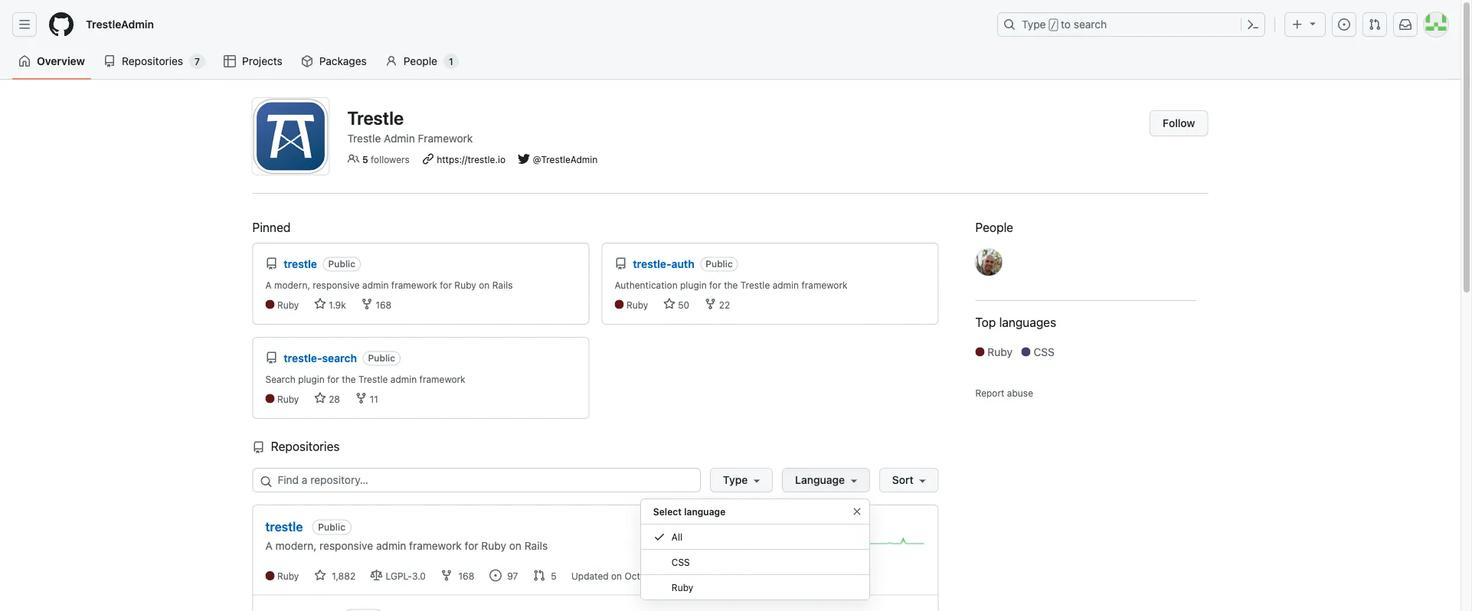 Task type: locate. For each thing, give the bounding box(es) containing it.
trestle-auth link
[[633, 257, 697, 270]]

a down pinned on the left of the page
[[265, 280, 272, 290]]

css link
[[1022, 344, 1061, 360]]

trestle- up the authentication
[[633, 257, 671, 270]]

1 horizontal spatial the
[[724, 280, 738, 290]]

1 horizontal spatial people
[[975, 220, 1013, 235]]

1 vertical spatial 22
[[643, 571, 654, 582]]

1 vertical spatial css
[[672, 557, 690, 568]]

abuse
[[1007, 388, 1033, 398]]

git pull request image
[[533, 569, 545, 582]]

people
[[404, 55, 437, 67], [975, 220, 1013, 235]]

people up @spohlenz icon
[[975, 220, 1013, 235]]

repo image
[[103, 55, 116, 67], [265, 352, 278, 364]]

public up the search plugin for the trestle admin framework
[[368, 353, 395, 364]]

168 link right 3.0
[[441, 569, 477, 582]]

0 vertical spatial stars image
[[314, 298, 326, 310]]

search right to
[[1074, 18, 1107, 31]]

public
[[328, 259, 355, 270], [706, 259, 733, 270], [368, 353, 395, 364], [318, 522, 345, 533]]

1 vertical spatial trestle-
[[284, 352, 322, 364]]

the up 11 link
[[342, 374, 356, 385]]

stars image inside 1.9k link
[[314, 298, 326, 310]]

trestle down search icon
[[265, 520, 303, 534]]

0 horizontal spatial plugin
[[298, 374, 325, 385]]

1 horizontal spatial repo image
[[265, 258, 278, 270]]

a down search icon
[[265, 539, 273, 552]]

followers
[[371, 154, 410, 165]]

projects link
[[218, 50, 289, 73]]

1 vertical spatial a
[[265, 539, 273, 552]]

/
[[1051, 20, 1056, 31]]

framework
[[391, 280, 437, 290], [801, 280, 848, 290], [419, 374, 465, 385], [409, 539, 462, 552]]

issue opened image left git pull request icon
[[1338, 18, 1350, 31]]

public up 1,882 link
[[318, 522, 345, 533]]

modern, inside 'public a modern, responsive admin framework for ruby on rails'
[[275, 539, 317, 552]]

repo image
[[265, 258, 278, 270], [615, 258, 627, 270], [252, 442, 265, 454]]

1 horizontal spatial on
[[509, 539, 522, 552]]

none search field containing type
[[252, 468, 939, 611]]

22 right oct
[[643, 571, 654, 582]]

repo image for trestle-auth
[[615, 258, 627, 270]]

1 horizontal spatial 5
[[548, 571, 559, 582]]

168 right fork 'icon'
[[456, 571, 477, 582]]

public up authentication plugin for the trestle admin framework
[[706, 259, 733, 270]]

0 vertical spatial repo image
[[103, 55, 116, 67]]

repositories left 7 at the top of page
[[122, 55, 183, 67]]

lgpl-
[[386, 571, 412, 582]]

plugin down "trestle-search"
[[298, 374, 325, 385]]

0 vertical spatial the
[[724, 280, 738, 290]]

0 vertical spatial 5
[[362, 154, 368, 165]]

trestle-search
[[284, 352, 357, 364]]

public for trestle-auth
[[706, 259, 733, 270]]

1 vertical spatial plugin
[[298, 374, 325, 385]]

22 down authentication plugin for the trestle admin framework
[[717, 299, 730, 310]]

0 vertical spatial plugin
[[680, 280, 707, 290]]

5 right people icon
[[362, 154, 368, 165]]

1 horizontal spatial search
[[1074, 18, 1107, 31]]

plugin
[[680, 280, 707, 290], [298, 374, 325, 385]]

person image
[[385, 55, 397, 67]]

select
[[653, 506, 682, 517]]

1 vertical spatial repo image
[[265, 352, 278, 364]]

3.0
[[412, 571, 426, 582]]

2 horizontal spatial repo image
[[615, 258, 627, 270]]

responsive up "1,882"
[[320, 539, 373, 552]]

97 link
[[489, 569, 521, 582]]

1 vertical spatial type
[[723, 474, 748, 486]]

5 for 5 followers
[[362, 154, 368, 165]]

css
[[1034, 345, 1055, 358], [672, 557, 690, 568]]

0 vertical spatial repositories
[[122, 55, 183, 67]]

2 horizontal spatial on
[[611, 571, 622, 582]]

ruby
[[454, 280, 476, 290], [277, 299, 299, 310], [626, 299, 648, 310], [988, 345, 1013, 358], [277, 394, 299, 404], [481, 539, 506, 552], [277, 571, 299, 582], [672, 582, 693, 593]]

50
[[675, 299, 689, 310]]

0 horizontal spatial repositories
[[122, 55, 183, 67]]

triangle down image
[[1307, 17, 1319, 29]]

0 horizontal spatial css
[[672, 557, 690, 568]]

97
[[505, 571, 521, 582]]

0 horizontal spatial rails
[[492, 280, 513, 290]]

0 horizontal spatial repo image
[[103, 55, 116, 67]]

1 vertical spatial search
[[322, 352, 357, 364]]

fork image
[[441, 569, 453, 582]]

the for search
[[342, 374, 356, 385]]

public inside 'public a modern, responsive admin framework for ruby on rails'
[[318, 522, 345, 533]]

0 vertical spatial trestle-
[[633, 257, 671, 270]]

0 horizontal spatial the
[[342, 374, 356, 385]]

1 horizontal spatial css
[[1034, 345, 1055, 358]]

2 stars image from the top
[[314, 392, 326, 404]]

1 vertical spatial modern,
[[275, 539, 317, 552]]

top languages
[[975, 315, 1056, 330]]

close menu image
[[851, 506, 863, 518]]

public for trestle
[[328, 259, 355, 270]]

plugin up 50
[[680, 280, 707, 290]]

ruby inside 'public a modern, responsive admin framework for ruby on rails'
[[481, 539, 506, 552]]

1 horizontal spatial 168
[[456, 571, 477, 582]]

1 horizontal spatial rails
[[524, 539, 548, 552]]

trestle
[[284, 257, 317, 270], [265, 520, 303, 534]]

1 vertical spatial stars image
[[314, 392, 326, 404]]

0 vertical spatial css
[[1034, 345, 1055, 358]]

trestle-
[[633, 257, 671, 270], [284, 352, 322, 364]]

responsive up 1.9k
[[313, 280, 360, 290]]

trestle down pinned on the left of the page
[[284, 257, 317, 270]]

search
[[1074, 18, 1107, 31], [322, 352, 357, 364]]

rails
[[492, 280, 513, 290], [524, 539, 548, 552]]

forks image down the search plugin for the trestle admin framework
[[355, 392, 367, 404]]

on inside 'public a modern, responsive admin framework for ruby on rails'
[[509, 539, 522, 552]]

for
[[440, 280, 452, 290], [709, 280, 721, 290], [327, 374, 339, 385], [465, 539, 478, 552]]

1 vertical spatial 5
[[548, 571, 559, 582]]

168 link
[[361, 298, 392, 312], [441, 569, 477, 582]]

0 horizontal spatial issue opened image
[[489, 569, 502, 582]]

overview
[[37, 55, 85, 67]]

forks image inside 168 link
[[361, 298, 373, 310]]

1 horizontal spatial repositories
[[268, 439, 340, 454]]

report abuse link
[[975, 388, 1033, 398]]

repo image down pinned on the left of the page
[[265, 258, 278, 270]]

report
[[975, 388, 1005, 398]]

repo image up search
[[265, 352, 278, 364]]

repositories up search icon
[[268, 439, 340, 454]]

trestle-search link
[[284, 352, 360, 364]]

public for trestle-search
[[368, 353, 395, 364]]

type left /
[[1022, 18, 1046, 31]]

admin inside 'public a modern, responsive admin framework for ruby on rails'
[[376, 539, 406, 552]]

168 link down a modern, responsive admin framework for ruby on rails
[[361, 298, 392, 312]]

1 vertical spatial responsive
[[320, 539, 373, 552]]

type up the language
[[723, 474, 748, 486]]

1 vertical spatial on
[[509, 539, 522, 552]]

22
[[717, 299, 730, 310], [643, 571, 654, 582]]

168 down a modern, responsive admin framework for ruby on rails
[[373, 299, 392, 310]]

select language
[[653, 506, 726, 517]]

trestle link down pinned on the left of the page
[[284, 257, 320, 270]]

modern, up star icon
[[275, 539, 317, 552]]

trestle link down search icon
[[265, 518, 303, 536]]

search up the search plugin for the trestle admin framework
[[322, 352, 357, 364]]

1 horizontal spatial trestle-
[[633, 257, 671, 270]]

1 stars image from the top
[[314, 298, 326, 310]]

None search field
[[252, 468, 939, 611]]

issue opened image
[[1338, 18, 1350, 31], [489, 569, 502, 582]]

stars image inside the 28 link
[[314, 392, 326, 404]]

stars image for trestle-search
[[314, 392, 326, 404]]

a
[[265, 280, 272, 290], [265, 539, 273, 552]]

0 horizontal spatial type
[[723, 474, 748, 486]]

updated on oct 22
[[571, 571, 654, 582]]

stars image up "trestle-search"
[[314, 298, 326, 310]]

1 horizontal spatial repo image
[[265, 352, 278, 364]]

plugin for auth
[[680, 280, 707, 290]]

star image
[[314, 569, 326, 582]]

0 horizontal spatial trestle-
[[284, 352, 322, 364]]

1 vertical spatial the
[[342, 374, 356, 385]]

responsive
[[313, 280, 360, 290], [320, 539, 373, 552]]

0 vertical spatial trestle link
[[284, 257, 320, 270]]

authentication plugin for the trestle admin framework
[[615, 280, 848, 290]]

1 vertical spatial 168 link
[[441, 569, 477, 582]]

search plugin for the trestle admin framework
[[265, 374, 465, 385]]

0 vertical spatial a
[[265, 280, 272, 290]]

repo image up the authentication
[[615, 258, 627, 270]]

0 vertical spatial people
[[404, 55, 437, 67]]

0 vertical spatial type
[[1022, 18, 1046, 31]]

modern, down pinned on the left of the page
[[274, 280, 310, 290]]

type for type / to search
[[1022, 18, 1046, 31]]

1
[[449, 56, 453, 67]]

type
[[1022, 18, 1046, 31], [723, 474, 748, 486]]

0 horizontal spatial 168 link
[[361, 298, 392, 312]]

on
[[479, 280, 490, 290], [509, 539, 522, 552], [611, 571, 622, 582]]

repo image for trestle
[[265, 258, 278, 270]]

0 vertical spatial on
[[479, 280, 490, 290]]

public up 1.9k
[[328, 259, 355, 270]]

168
[[373, 299, 392, 310], [456, 571, 477, 582]]

0 horizontal spatial search
[[322, 352, 357, 364]]

5 right git pull request image
[[548, 571, 559, 582]]

the
[[724, 280, 738, 290], [342, 374, 356, 385]]

rails inside 'public a modern, responsive admin framework for ruby on rails'
[[524, 539, 548, 552]]

0 vertical spatial 168 link
[[361, 298, 392, 312]]

1 horizontal spatial issue opened image
[[1338, 18, 1350, 31]]

repo image up search icon
[[252, 442, 265, 454]]

forks image inside 11 link
[[355, 392, 367, 404]]

repo image down trestleadmin link
[[103, 55, 116, 67]]

homepage image
[[49, 12, 74, 37]]

5
[[362, 154, 368, 165], [548, 571, 559, 582]]

forks image for trestle-auth
[[704, 298, 717, 310]]

issue opened image left 97
[[489, 569, 502, 582]]

trestle- for auth
[[633, 257, 671, 270]]

css inside search field
[[672, 557, 690, 568]]

Find a repository… search field
[[252, 468, 701, 493]]

link image
[[422, 153, 434, 165]]

https://trestle.io
[[437, 154, 506, 165]]

forks image for trestle
[[361, 298, 373, 310]]

0 horizontal spatial 5
[[362, 154, 368, 165]]

2 a from the top
[[265, 539, 273, 552]]

stars image
[[314, 298, 326, 310], [314, 392, 326, 404]]

repo image for public
[[265, 352, 278, 364]]

1 vertical spatial rails
[[524, 539, 548, 552]]

trestle
[[347, 107, 404, 128], [347, 132, 381, 145], [741, 280, 770, 290], [358, 374, 388, 385]]

forks image right 50
[[704, 298, 717, 310]]

forks image down a modern, responsive admin framework for ruby on rails
[[361, 298, 373, 310]]

0 horizontal spatial people
[[404, 55, 437, 67]]

2 vertical spatial on
[[611, 571, 622, 582]]

admin
[[362, 280, 389, 290], [773, 280, 799, 290], [390, 374, 417, 385], [376, 539, 406, 552]]

trestle-auth
[[633, 257, 695, 270]]

trestle link
[[284, 257, 320, 270], [265, 518, 303, 536]]

forks image inside 22 link
[[704, 298, 717, 310]]

1 horizontal spatial 22
[[717, 299, 730, 310]]

1 a from the top
[[265, 280, 272, 290]]

the up 22 link
[[724, 280, 738, 290]]

repositories
[[122, 55, 183, 67], [268, 439, 340, 454]]

trestle- up search
[[284, 352, 322, 364]]

to
[[1061, 18, 1071, 31]]

11 link
[[355, 392, 378, 406]]

css down the all
[[672, 557, 690, 568]]

people right 'person' icon
[[404, 55, 437, 67]]

1 horizontal spatial plugin
[[680, 280, 707, 290]]

stars image down "trestle-search"
[[314, 392, 326, 404]]

command palette image
[[1247, 18, 1259, 31]]

1 vertical spatial people
[[975, 220, 1013, 235]]

50 link
[[663, 298, 689, 312]]

0 vertical spatial responsive
[[313, 280, 360, 290]]

package image
[[301, 55, 313, 67]]

forks image
[[361, 298, 373, 310], [704, 298, 717, 310], [355, 392, 367, 404]]

0 vertical spatial 168
[[373, 299, 392, 310]]

modern,
[[274, 280, 310, 290], [275, 539, 317, 552]]

auth
[[671, 257, 695, 270]]

1 horizontal spatial type
[[1022, 18, 1046, 31]]

packages link
[[295, 50, 373, 73]]

css down languages
[[1034, 345, 1055, 358]]

type inside popup button
[[723, 474, 748, 486]]



Task type: describe. For each thing, give the bounding box(es) containing it.
a modern, responsive admin framework for ruby on rails
[[265, 280, 513, 290]]

0 horizontal spatial repo image
[[252, 442, 265, 454]]

admin
[[384, 132, 415, 145]]

framework
[[418, 132, 473, 145]]

type button
[[710, 468, 773, 493]]

people link
[[975, 218, 1196, 237]]

1 vertical spatial trestle link
[[265, 518, 303, 536]]

28 link
[[314, 392, 340, 406]]

5 for 5
[[548, 571, 559, 582]]

0 horizontal spatial 22
[[643, 571, 654, 582]]

22 link
[[704, 298, 730, 312]]

projects
[[242, 55, 283, 67]]

repo image for 7
[[103, 55, 116, 67]]

language button
[[782, 468, 870, 493]]

responsive inside 'public a modern, responsive admin framework for ruby on rails'
[[320, 539, 373, 552]]

past year of activity image
[[807, 530, 926, 553]]

forks image for trestle-search
[[355, 392, 367, 404]]

11
[[367, 394, 378, 404]]

check image
[[653, 531, 665, 543]]

sort
[[892, 474, 914, 486]]

@trestleadmin
[[533, 154, 598, 165]]

0 horizontal spatial 168
[[373, 299, 392, 310]]

search
[[265, 374, 296, 385]]

0 vertical spatial issue opened image
[[1338, 18, 1350, 31]]

1.9k link
[[314, 298, 346, 312]]

all radio item
[[641, 525, 869, 550]]

ruby link
[[975, 344, 1019, 360]]

type for type
[[723, 474, 748, 486]]

@spohlenz image
[[975, 249, 1002, 276]]

pinned
[[252, 220, 291, 235]]

plus image
[[1291, 18, 1304, 31]]

trestle- for search
[[284, 352, 322, 364]]

people image
[[347, 153, 360, 165]]

1 vertical spatial issue opened image
[[489, 569, 502, 582]]

28
[[326, 394, 340, 404]]

type / to search
[[1022, 18, 1107, 31]]

table image
[[224, 55, 236, 67]]

public a modern, responsive admin framework for ruby on rails
[[265, 522, 548, 552]]

law image
[[370, 569, 383, 582]]

0 horizontal spatial on
[[479, 280, 490, 290]]

Follow TrestleAdmin submit
[[1150, 110, 1208, 136]]

language
[[684, 506, 726, 517]]

7
[[195, 56, 200, 67]]

0 vertical spatial 22
[[717, 299, 730, 310]]

0 vertical spatial modern,
[[274, 280, 310, 290]]

language
[[795, 474, 845, 486]]

@trestleadmin link
[[533, 154, 598, 165]]

languages
[[999, 315, 1056, 330]]

twitter image
[[518, 153, 530, 165]]

1,882
[[329, 571, 358, 582]]

5 followers
[[362, 154, 410, 165]]

report abuse
[[975, 388, 1033, 398]]

oct
[[625, 571, 640, 582]]

authentication
[[615, 280, 678, 290]]

0 vertical spatial rails
[[492, 280, 513, 290]]

search image
[[260, 476, 272, 488]]

0 vertical spatial search
[[1074, 18, 1107, 31]]

1 vertical spatial repositories
[[268, 439, 340, 454]]

a inside 'public a modern, responsive admin framework for ruby on rails'
[[265, 539, 273, 552]]

@trestleadmin image
[[252, 98, 329, 175]]

top
[[975, 315, 996, 330]]

1 vertical spatial 168
[[456, 571, 477, 582]]

framework inside 'public a modern, responsive admin framework for ruby on rails'
[[409, 539, 462, 552]]

the for auth
[[724, 280, 738, 290]]

trestleadmin
[[86, 18, 154, 31]]

https://trestle.io link
[[437, 154, 506, 165]]

trestleadmin link
[[80, 12, 160, 37]]

sort button
[[879, 468, 939, 493]]

1,882 link
[[314, 569, 358, 582]]

5 link
[[533, 569, 559, 582]]

home image
[[18, 55, 31, 67]]

packages
[[319, 55, 367, 67]]

overview link
[[12, 50, 91, 73]]

1 vertical spatial trestle
[[265, 520, 303, 534]]

notifications image
[[1399, 18, 1412, 31]]

1 horizontal spatial 168 link
[[441, 569, 477, 582]]

0 vertical spatial trestle
[[284, 257, 317, 270]]

plugin for search
[[298, 374, 325, 385]]

all
[[672, 532, 682, 542]]

stars image
[[663, 298, 675, 310]]

git pull request image
[[1369, 18, 1381, 31]]

css inside the css link
[[1034, 345, 1055, 358]]

past year of activity element
[[807, 530, 926, 557]]

lgpl-3.0
[[386, 571, 428, 582]]

updated
[[571, 571, 609, 582]]

for inside 'public a modern, responsive admin framework for ruby on rails'
[[465, 539, 478, 552]]

1.9k
[[326, 299, 346, 310]]

trestle trestle admin framework
[[347, 107, 473, 145]]

stars image for trestle
[[314, 298, 326, 310]]



Task type: vqa. For each thing, say whether or not it's contained in the screenshot.
Account element
no



